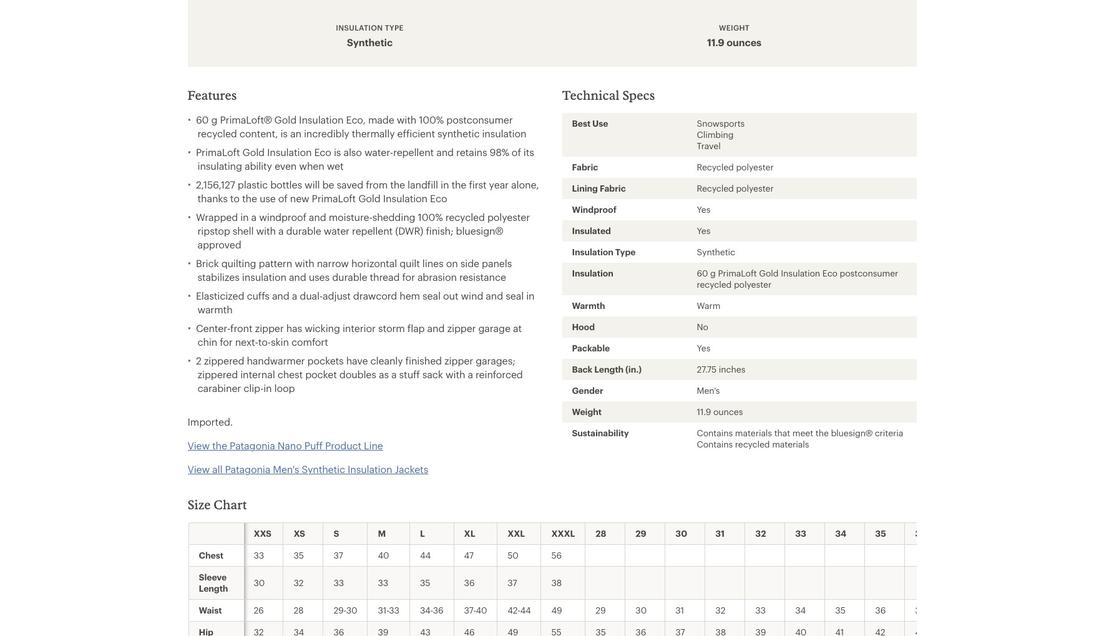 Task type: vqa. For each thing, say whether or not it's contained in the screenshot.
leftmost kayak
no



Task type: describe. For each thing, give the bounding box(es) containing it.
ounces inside weight 11.9 ounces
[[727, 37, 762, 48]]

lining
[[572, 183, 598, 194]]

polyester inside the 60 g primaloft gold insulation eco postconsumer recycled polyester
[[734, 279, 772, 290]]

and down resistance
[[486, 290, 504, 302]]

eco inside the 60 g primaloft gold insulation eco postconsumer recycled polyester
[[823, 268, 838, 279]]

insulation inside brick quilting pattern with narrow horizontal quilt lines on side panels stabilizes insulation and uses durable thread for abrasion resistance
[[242, 271, 287, 283]]

stabilizes
[[198, 271, 240, 283]]

carabiner
[[198, 383, 241, 394]]

no
[[697, 322, 709, 333]]

insulation inside 60 g primaloft® gold insulation eco, made with 100% postconsumer recycled content, is an incredibly thermally efficient synthetic insulation
[[299, 114, 344, 126]]

a left reinforced
[[468, 369, 473, 381]]

on
[[446, 258, 458, 269]]

of inside 2,156,127 plastic bottles will be saved from the landfill in the first year alone, thanks to the use of new primaloft gold insulation eco
[[278, 193, 288, 205]]

view for view all patagonia men's synthetic insulation jackets
[[188, 464, 210, 476]]

moisture-
[[329, 211, 373, 223]]

bottles
[[271, 179, 302, 191]]

a down windproof
[[279, 225, 284, 237]]

yes for packable
[[697, 343, 711, 354]]

weight for weight
[[572, 407, 602, 418]]

contains materials that meet the bluesign® criteria contains recycled materials
[[697, 428, 904, 450]]

1 vertical spatial 11.9
[[697, 407, 712, 418]]

best
[[572, 118, 591, 129]]

11.9 inside weight 11.9 ounces
[[708, 37, 725, 48]]

polyester inside wrapped in a windproof and moisture-shedding 100% recycled polyester ripstop shell with a durable water repellent (dwr) finish; bluesign® approved
[[488, 211, 530, 223]]

reinforced
[[476, 369, 523, 381]]

cuffs
[[247, 290, 270, 302]]

bluesign® inside wrapped in a windproof and moisture-shedding 100% recycled polyester ripstop shell with a durable water repellent (dwr) finish; bluesign® approved
[[456, 225, 503, 237]]

sleeve
[[199, 572, 227, 583]]

view the patagonia nano puff product line
[[188, 440, 383, 452]]

postconsumer inside the 60 g primaloft gold insulation eco postconsumer recycled polyester
[[840, 268, 899, 279]]

bluesign® inside contains materials that meet the bluesign® criteria contains recycled materials
[[832, 428, 873, 439]]

clip-
[[244, 383, 264, 394]]

of inside primaloft gold insulation eco is also water-repellent and retains 98% of its insulating ability even when wet
[[512, 146, 521, 158]]

0 vertical spatial 28
[[596, 529, 607, 539]]

an
[[290, 128, 302, 140]]

chest
[[278, 369, 303, 381]]

chart
[[214, 497, 247, 512]]

be
[[323, 179, 334, 191]]

technical specs
[[562, 88, 656, 103]]

hood
[[572, 322, 595, 333]]

warm
[[697, 301, 721, 311]]

weight for weight 11.9 ounces
[[720, 23, 750, 32]]

0 horizontal spatial 40
[[378, 551, 389, 561]]

m
[[378, 529, 386, 539]]

1 vertical spatial 37
[[508, 578, 517, 589]]

49
[[552, 606, 562, 616]]

0 vertical spatial zippered
[[204, 355, 244, 367]]

shell
[[233, 225, 254, 237]]

pockets
[[308, 355, 344, 367]]

flap
[[408, 323, 425, 334]]

garage
[[479, 323, 511, 334]]

view the patagonia nano puff product line link
[[188, 429, 542, 453]]

warmth
[[572, 301, 606, 311]]

use
[[260, 193, 276, 205]]

length for back
[[595, 364, 624, 375]]

2 seal from the left
[[506, 290, 524, 302]]

nano
[[278, 440, 302, 452]]

durable inside brick quilting pattern with narrow horizontal quilt lines on side panels stabilizes insulation and uses durable thread for abrasion resistance
[[332, 271, 368, 283]]

insulation inside primaloft gold insulation eco is also water-repellent and retains 98% of its insulating ability even when wet
[[267, 146, 312, 158]]

lining fabric
[[572, 183, 626, 194]]

2 horizontal spatial 32
[[756, 529, 767, 539]]

recycled inside contains materials that meet the bluesign® criteria contains recycled materials
[[736, 439, 771, 450]]

wrapped
[[196, 211, 238, 223]]

1 vertical spatial 34
[[796, 606, 806, 616]]

zipper up to- at left bottom
[[255, 323, 284, 334]]

recycled polyester for lining fabric
[[697, 183, 774, 194]]

0 vertical spatial materials
[[736, 428, 773, 439]]

alone,
[[512, 179, 539, 191]]

primaloft inside 2,156,127 plastic bottles will be saved from the landfill in the first year alone, thanks to the use of new primaloft gold insulation eco
[[312, 193, 356, 205]]

wrapped in a windproof and moisture-shedding 100% recycled polyester ripstop shell with a durable water repellent (dwr) finish; bluesign® approved
[[196, 211, 530, 251]]

1 horizontal spatial 34
[[836, 529, 847, 539]]

that
[[775, 428, 791, 439]]

stuff
[[400, 369, 420, 381]]

elasticized
[[196, 290, 244, 302]]

and inside brick quilting pattern with narrow horizontal quilt lines on side panels stabilizes insulation and uses durable thread for abrasion resistance
[[289, 271, 306, 283]]

0 horizontal spatial 28
[[294, 606, 304, 616]]

insulation inside 2,156,127 plastic bottles will be saved from the landfill in the first year alone, thanks to the use of new primaloft gold insulation eco
[[383, 193, 428, 205]]

the right from
[[390, 179, 405, 191]]

windproof
[[259, 211, 307, 223]]

insulating
[[198, 160, 242, 172]]

features element
[[188, 113, 542, 477]]

0 vertical spatial 29
[[636, 529, 647, 539]]

gold inside primaloft gold insulation eco is also water-repellent and retains 98% of its insulating ability even when wet
[[243, 146, 265, 158]]

primaloft®
[[220, 114, 272, 126]]

when
[[299, 160, 325, 172]]

recycled for fabric
[[697, 162, 734, 173]]

2 horizontal spatial synthetic
[[697, 247, 736, 258]]

handwarmer
[[247, 355, 305, 367]]

recycled for lining fabric
[[697, 183, 734, 194]]

packable
[[572, 343, 610, 354]]

postconsumer inside 60 g primaloft® gold insulation eco, made with 100% postconsumer recycled content, is an incredibly thermally efficient synthetic insulation
[[447, 114, 513, 126]]

1 vertical spatial zippered
[[198, 369, 238, 381]]

eco inside 2,156,127 plastic bottles will be saved from the landfill in the first year alone, thanks to the use of new primaloft gold insulation eco
[[430, 193, 448, 205]]

insulation inside insulation type synthetic
[[336, 23, 383, 32]]

incredibly
[[304, 128, 350, 140]]

insulation type
[[572, 247, 636, 258]]

side
[[461, 258, 480, 269]]

g for primaloft®
[[211, 114, 218, 126]]

in inside 2,156,127 plastic bottles will be saved from the landfill in the first year alone, thanks to the use of new primaloft gold insulation eco
[[441, 179, 449, 191]]

recycled polyester for fabric
[[697, 162, 774, 173]]

with inside 60 g primaloft® gold insulation eco, made with 100% postconsumer recycled content, is an incredibly thermally efficient synthetic insulation
[[397, 114, 417, 126]]

1 vertical spatial ounces
[[714, 407, 743, 418]]

specs
[[623, 88, 656, 103]]

2 vertical spatial 32
[[716, 606, 726, 616]]

60 for 60 g primaloft® gold insulation eco, made with 100% postconsumer recycled content, is an incredibly thermally efficient synthetic insulation
[[196, 114, 209, 126]]

1 vertical spatial 44
[[521, 606, 531, 616]]

primaloft inside the 60 g primaloft gold insulation eco postconsumer recycled polyester
[[719, 268, 757, 279]]

chin
[[198, 336, 217, 348]]

lines
[[423, 258, 444, 269]]

0 vertical spatial men's
[[697, 386, 720, 396]]

the inside view the patagonia nano puff product line link
[[212, 440, 227, 452]]

27.75 inches
[[697, 364, 746, 375]]

storm
[[378, 323, 405, 334]]

retains
[[457, 146, 488, 158]]

all
[[212, 464, 223, 476]]

and inside wrapped in a windproof and moisture-shedding 100% recycled polyester ripstop shell with a durable water repellent (dwr) finish; bluesign® approved
[[309, 211, 326, 223]]

1 horizontal spatial fabric
[[600, 183, 626, 194]]

its
[[524, 146, 535, 158]]

gender
[[572, 386, 604, 396]]

warmth
[[198, 304, 233, 316]]

skin
[[271, 336, 289, 348]]

insulation inside the 60 g primaloft gold insulation eco postconsumer recycled polyester
[[782, 268, 821, 279]]

sustainability
[[572, 428, 629, 439]]

windproof
[[572, 205, 617, 215]]

primaloft gold insulation eco is also water-repellent and retains 98% of its insulating ability even when wet
[[196, 146, 535, 172]]

zipper left the garage
[[447, 323, 476, 334]]

first
[[469, 179, 487, 191]]

11.9 ounces
[[697, 407, 743, 418]]

water
[[324, 225, 350, 237]]

29-
[[334, 606, 347, 616]]

0 horizontal spatial 44
[[420, 551, 431, 561]]

travel
[[697, 141, 721, 151]]

42-44
[[508, 606, 531, 616]]

31-
[[378, 606, 389, 616]]

27.75
[[697, 364, 717, 375]]

with inside wrapped in a windproof and moisture-shedding 100% recycled polyester ripstop shell with a durable water repellent (dwr) finish; bluesign® approved
[[256, 225, 276, 237]]

next-
[[235, 336, 258, 348]]

chest
[[199, 551, 224, 561]]

size chart
[[188, 497, 247, 512]]

uses
[[309, 271, 330, 283]]

even
[[275, 160, 297, 172]]

1 vertical spatial materials
[[773, 439, 810, 450]]

brick quilting pattern with narrow horizontal quilt lines on side panels stabilizes insulation and uses durable thread for abrasion resistance
[[196, 258, 512, 283]]

and inside primaloft gold insulation eco is also water-repellent and retains 98% of its insulating ability even when wet
[[437, 146, 454, 158]]



Task type: locate. For each thing, give the bounding box(es) containing it.
0 vertical spatial contains
[[697, 428, 733, 439]]

in right "landfill"
[[441, 179, 449, 191]]

durable inside wrapped in a windproof and moisture-shedding 100% recycled polyester ripstop shell with a durable water repellent (dwr) finish; bluesign® approved
[[286, 225, 321, 237]]

(in.)
[[626, 364, 642, 375]]

g inside the 60 g primaloft gold insulation eco postconsumer recycled polyester
[[711, 268, 716, 279]]

zipper inside 2 zippered handwarmer pockets have cleanly finished zipper garages; zippered internal chest pocket doubles as a stuff sack with a reinforced carabiner clip-in loop
[[445, 355, 474, 367]]

features
[[188, 88, 237, 103]]

is inside primaloft gold insulation eco is also water-repellent and retains 98% of its insulating ability even when wet
[[334, 146, 341, 158]]

waist
[[199, 606, 222, 616]]

2 recycled from the top
[[697, 183, 734, 194]]

synthetic
[[438, 128, 480, 140]]

primaloft up the warm
[[719, 268, 757, 279]]

1 yes from the top
[[697, 205, 711, 215]]

sleeve length
[[199, 572, 228, 594]]

0 horizontal spatial for
[[220, 336, 233, 348]]

100% up efficient
[[419, 114, 444, 126]]

2,156,127
[[196, 179, 235, 191]]

31-33
[[378, 606, 400, 616]]

eco inside primaloft gold insulation eco is also water-repellent and retains 98% of its insulating ability even when wet
[[314, 146, 332, 158]]

1 vertical spatial g
[[711, 268, 716, 279]]

0 vertical spatial type
[[385, 23, 404, 32]]

quilting
[[222, 258, 256, 269]]

jackets
[[395, 464, 429, 476]]

1 vertical spatial insulation
[[242, 271, 287, 283]]

in inside 2 zippered handwarmer pockets have cleanly finished zipper garages; zippered internal chest pocket doubles as a stuff sack with a reinforced carabiner clip-in loop
[[264, 383, 272, 394]]

0 vertical spatial length
[[595, 364, 624, 375]]

1 horizontal spatial 28
[[596, 529, 607, 539]]

pattern
[[259, 258, 292, 269]]

hem
[[400, 290, 420, 302]]

patagonia for the
[[230, 440, 275, 452]]

bluesign® up the side on the left top of page
[[456, 225, 503, 237]]

length left (in.)
[[595, 364, 624, 375]]

zippered up carabiner
[[198, 369, 238, 381]]

60 g primaloft® gold insulation eco, made with 100% postconsumer recycled content, is an incredibly thermally efficient synthetic insulation
[[196, 114, 527, 140]]

for right chin
[[220, 336, 233, 348]]

insulation down pattern
[[242, 271, 287, 283]]

inches
[[719, 364, 746, 375]]

plastic
[[238, 179, 268, 191]]

of down bottles
[[278, 193, 288, 205]]

saved
[[337, 179, 364, 191]]

landfill
[[408, 179, 438, 191]]

40 left the '42-'
[[476, 606, 487, 616]]

length for sleeve
[[199, 584, 228, 594]]

with up the uses
[[295, 258, 315, 269]]

featured product specifications element
[[188, 15, 917, 67]]

wicking
[[305, 323, 340, 334]]

100% inside 60 g primaloft® gold insulation eco, made with 100% postconsumer recycled content, is an incredibly thermally efficient synthetic insulation
[[419, 114, 444, 126]]

1 vertical spatial contains
[[697, 439, 733, 450]]

1 view from the top
[[188, 440, 210, 452]]

0 vertical spatial 40
[[378, 551, 389, 561]]

in up 'shell'
[[241, 211, 249, 223]]

durable down windproof
[[286, 225, 321, 237]]

type inside insulation type synthetic
[[385, 23, 404, 32]]

37
[[334, 551, 343, 561], [508, 578, 517, 589], [916, 606, 925, 616]]

1 horizontal spatial durable
[[332, 271, 368, 283]]

the up all
[[212, 440, 227, 452]]

0 vertical spatial 11.9
[[708, 37, 725, 48]]

1 horizontal spatial eco
[[430, 193, 448, 205]]

2 horizontal spatial 37
[[916, 606, 925, 616]]

synthetic inside insulation type synthetic
[[347, 37, 393, 48]]

0 vertical spatial recycled
[[697, 162, 734, 173]]

37-
[[464, 606, 476, 616]]

with inside 2 zippered handwarmer pockets have cleanly finished zipper garages; zippered internal chest pocket doubles as a stuff sack with a reinforced carabiner clip-in loop
[[446, 369, 466, 381]]

year
[[489, 179, 509, 191]]

zippered down chin
[[204, 355, 244, 367]]

g for primaloft
[[711, 268, 716, 279]]

from
[[366, 179, 388, 191]]

1 vertical spatial eco
[[430, 193, 448, 205]]

approved
[[198, 239, 241, 251]]

1 vertical spatial 100%
[[418, 211, 443, 223]]

60 down features
[[196, 114, 209, 126]]

2 yes from the top
[[697, 226, 711, 236]]

primaloft
[[196, 146, 240, 158], [312, 193, 356, 205], [719, 268, 757, 279]]

shedding
[[373, 211, 416, 223]]

pocket
[[306, 369, 337, 381]]

0 horizontal spatial primaloft
[[196, 146, 240, 158]]

recycled down 11.9 ounces
[[736, 439, 771, 450]]

1 vertical spatial view
[[188, 464, 210, 476]]

0 horizontal spatial repellent
[[352, 225, 393, 237]]

60 inside 60 g primaloft® gold insulation eco, made with 100% postconsumer recycled content, is an incredibly thermally efficient synthetic insulation
[[196, 114, 209, 126]]

yes for insulated
[[697, 226, 711, 236]]

with right the sack at the bottom left of page
[[446, 369, 466, 381]]

with inside brick quilting pattern with narrow horizontal quilt lines on side panels stabilizes insulation and uses durable thread for abrasion resistance
[[295, 258, 315, 269]]

s
[[334, 529, 339, 539]]

is inside 60 g primaloft® gold insulation eco, made with 100% postconsumer recycled content, is an incredibly thermally efficient synthetic insulation
[[281, 128, 288, 140]]

recycled inside 60 g primaloft® gold insulation eco, made with 100% postconsumer recycled content, is an incredibly thermally efficient synthetic insulation
[[198, 128, 237, 140]]

1 vertical spatial 28
[[294, 606, 304, 616]]

in left loop
[[264, 383, 272, 394]]

garages;
[[476, 355, 516, 367]]

0 horizontal spatial weight
[[572, 407, 602, 418]]

0 horizontal spatial durable
[[286, 225, 321, 237]]

is
[[281, 128, 288, 140], [334, 146, 341, 158]]

weight inside weight 11.9 ounces
[[720, 23, 750, 32]]

0 vertical spatial postconsumer
[[447, 114, 513, 126]]

1 vertical spatial 29
[[596, 606, 606, 616]]

to-
[[258, 336, 271, 348]]

2 vertical spatial 37
[[916, 606, 925, 616]]

elasticized cuffs and a dual-adjust drawcord hem seal out wind and seal in warmth
[[196, 290, 535, 316]]

gold inside the 60 g primaloft gold insulation eco postconsumer recycled polyester
[[760, 268, 779, 279]]

1 horizontal spatial postconsumer
[[840, 268, 899, 279]]

1 horizontal spatial men's
[[697, 386, 720, 396]]

xs
[[294, 529, 305, 539]]

length down sleeve
[[199, 584, 228, 594]]

38
[[552, 578, 562, 589]]

0 horizontal spatial length
[[199, 584, 228, 594]]

1 horizontal spatial 32
[[716, 606, 726, 616]]

a up 'shell'
[[251, 211, 257, 223]]

60 inside the 60 g primaloft gold insulation eco postconsumer recycled polyester
[[697, 268, 709, 279]]

recycled inside wrapped in a windproof and moisture-shedding 100% recycled polyester ripstop shell with a durable water repellent (dwr) finish; bluesign® approved
[[446, 211, 485, 223]]

1 horizontal spatial length
[[595, 364, 624, 375]]

1 horizontal spatial 40
[[476, 606, 487, 616]]

primaloft up insulating
[[196, 146, 240, 158]]

47
[[464, 551, 474, 561]]

1 vertical spatial postconsumer
[[840, 268, 899, 279]]

back length (in.)
[[572, 364, 642, 375]]

1 vertical spatial repellent
[[352, 225, 393, 237]]

yes for windproof
[[697, 205, 711, 215]]

water-
[[365, 146, 394, 158]]

g down features
[[211, 114, 218, 126]]

men's
[[697, 386, 720, 396], [273, 464, 299, 476]]

ounces
[[727, 37, 762, 48], [714, 407, 743, 418]]

seal up at
[[506, 290, 524, 302]]

37-40
[[464, 606, 487, 616]]

out
[[444, 290, 459, 302]]

1 vertical spatial 31
[[676, 606, 685, 616]]

men's down view the patagonia nano puff product line
[[273, 464, 299, 476]]

with up efficient
[[397, 114, 417, 126]]

type
[[385, 23, 404, 32], [616, 247, 636, 258]]

in inside elasticized cuffs and a dual-adjust drawcord hem seal out wind and seal in warmth
[[527, 290, 535, 302]]

0 vertical spatial patagonia
[[230, 440, 275, 452]]

primaloft down 'be'
[[312, 193, 356, 205]]

1 vertical spatial weight
[[572, 407, 602, 418]]

with down windproof
[[256, 225, 276, 237]]

0 vertical spatial weight
[[720, 23, 750, 32]]

0 horizontal spatial fabric
[[572, 162, 599, 173]]

0 horizontal spatial 32
[[294, 578, 304, 589]]

1 vertical spatial bluesign®
[[832, 428, 873, 439]]

recycled up "finish;"
[[446, 211, 485, 223]]

the left first
[[452, 179, 467, 191]]

2 zippered handwarmer pockets have cleanly finished zipper garages; zippered internal chest pocket doubles as a stuff sack with a reinforced carabiner clip-in loop
[[196, 355, 523, 394]]

50
[[508, 551, 519, 561]]

fabric up the lining
[[572, 162, 599, 173]]

in right wind
[[527, 290, 535, 302]]

60 up the warm
[[697, 268, 709, 279]]

0 horizontal spatial g
[[211, 114, 218, 126]]

internal
[[241, 369, 275, 381]]

view all patagonia men's synthetic insulation jackets link
[[188, 453, 429, 477]]

snowsports climbing travel
[[697, 118, 745, 151]]

and down synthetic
[[437, 146, 454, 158]]

40 down m
[[378, 551, 389, 561]]

0 vertical spatial for
[[403, 271, 415, 283]]

for
[[403, 271, 415, 283], [220, 336, 233, 348]]

0 horizontal spatial type
[[385, 23, 404, 32]]

1 vertical spatial 32
[[294, 578, 304, 589]]

1 horizontal spatial is
[[334, 146, 341, 158]]

and right cuffs
[[272, 290, 290, 302]]

bluesign® left the "criteria"
[[832, 428, 873, 439]]

wet
[[327, 160, 344, 172]]

type for insulation type synthetic
[[385, 23, 404, 32]]

insulation inside 60 g primaloft® gold insulation eco, made with 100% postconsumer recycled content, is an incredibly thermally efficient synthetic insulation
[[482, 128, 527, 140]]

repellent down shedding on the top of page
[[352, 225, 393, 237]]

recycled
[[697, 162, 734, 173], [697, 183, 734, 194]]

line
[[364, 440, 383, 452]]

60 g primaloft gold insulation eco postconsumer recycled polyester
[[697, 268, 899, 290]]

28 right 'xxxl'
[[596, 529, 607, 539]]

for inside center-front zipper has wicking interior storm flap and zipper garage at chin for next-to-skin comfort
[[220, 336, 233, 348]]

0 vertical spatial 100%
[[419, 114, 444, 126]]

1 horizontal spatial 44
[[521, 606, 531, 616]]

0 vertical spatial ounces
[[727, 37, 762, 48]]

best use
[[572, 118, 609, 129]]

60 for 60 g primaloft gold insulation eco postconsumer recycled polyester
[[697, 268, 709, 279]]

imported.
[[188, 416, 233, 428]]

2 vertical spatial yes
[[697, 343, 711, 354]]

and left the uses
[[289, 271, 306, 283]]

0 vertical spatial durable
[[286, 225, 321, 237]]

center-
[[196, 323, 231, 334]]

0 vertical spatial 60
[[196, 114, 209, 126]]

repellent down efficient
[[394, 146, 434, 158]]

doubles
[[340, 369, 377, 381]]

of left its
[[512, 146, 521, 158]]

1 vertical spatial recycled polyester
[[697, 183, 774, 194]]

0 horizontal spatial 37
[[334, 551, 343, 561]]

0 vertical spatial insulation
[[482, 128, 527, 140]]

snowsports
[[697, 118, 745, 129]]

29
[[636, 529, 647, 539], [596, 606, 606, 616]]

34
[[836, 529, 847, 539], [796, 606, 806, 616]]

men's inside features element
[[273, 464, 299, 476]]

33
[[796, 529, 807, 539], [254, 551, 264, 561], [334, 578, 344, 589], [378, 578, 389, 589], [389, 606, 400, 616], [756, 606, 766, 616]]

zipper right "finished"
[[445, 355, 474, 367]]

44 left 49
[[521, 606, 531, 616]]

and up water at the top of page
[[309, 211, 326, 223]]

0 vertical spatial 44
[[420, 551, 431, 561]]

synthetic inside features element
[[302, 464, 345, 476]]

2 vertical spatial eco
[[823, 268, 838, 279]]

patagonia for all
[[225, 464, 271, 476]]

1 horizontal spatial 31
[[716, 529, 725, 539]]

weight
[[720, 23, 750, 32], [572, 407, 602, 418]]

1 vertical spatial yes
[[697, 226, 711, 236]]

length inside size-chart element
[[199, 584, 228, 594]]

36
[[916, 529, 927, 539], [464, 578, 475, 589], [433, 606, 444, 616], [876, 606, 886, 616]]

1 horizontal spatial type
[[616, 247, 636, 258]]

1 seal from the left
[[423, 290, 441, 302]]

32
[[756, 529, 767, 539], [294, 578, 304, 589], [716, 606, 726, 616]]

1 vertical spatial length
[[199, 584, 228, 594]]

with
[[397, 114, 417, 126], [256, 225, 276, 237], [295, 258, 315, 269], [446, 369, 466, 381]]

size-chart element
[[188, 523, 1105, 636]]

the down the plastic
[[242, 193, 257, 205]]

1 horizontal spatial repellent
[[394, 146, 434, 158]]

main product description element
[[188, 0, 917, 15]]

0 vertical spatial of
[[512, 146, 521, 158]]

1 recycled from the top
[[697, 162, 734, 173]]

2,156,127 plastic bottles will be saved from the landfill in the first year alone, thanks to the use of new primaloft gold insulation eco
[[196, 179, 539, 205]]

1 horizontal spatial insulation
[[482, 128, 527, 140]]

100% inside wrapped in a windproof and moisture-shedding 100% recycled polyester ripstop shell with a durable water repellent (dwr) finish; bluesign® approved
[[418, 211, 443, 223]]

0 horizontal spatial synthetic
[[302, 464, 345, 476]]

2 contains from the top
[[697, 439, 733, 450]]

is left an
[[281, 128, 288, 140]]

for inside brick quilting pattern with narrow horizontal quilt lines on side panels stabilizes insulation and uses durable thread for abrasion resistance
[[403, 271, 415, 283]]

in inside wrapped in a windproof and moisture-shedding 100% recycled polyester ripstop shell with a durable water repellent (dwr) finish; bluesign® approved
[[241, 211, 249, 223]]

0 horizontal spatial seal
[[423, 290, 441, 302]]

31
[[716, 529, 725, 539], [676, 606, 685, 616]]

durable
[[286, 225, 321, 237], [332, 271, 368, 283]]

the inside contains materials that meet the bluesign® criteria contains recycled materials
[[816, 428, 829, 439]]

0 horizontal spatial eco
[[314, 146, 332, 158]]

44 down l
[[420, 551, 431, 561]]

1 vertical spatial for
[[220, 336, 233, 348]]

insulation
[[336, 23, 383, 32], [299, 114, 344, 126], [267, 146, 312, 158], [383, 193, 428, 205], [572, 247, 614, 258], [572, 268, 614, 279], [782, 268, 821, 279], [348, 464, 392, 476]]

1 vertical spatial durable
[[332, 271, 368, 283]]

view down imported.
[[188, 440, 210, 452]]

2 horizontal spatial primaloft
[[719, 268, 757, 279]]

0 vertical spatial 37
[[334, 551, 343, 561]]

3 yes from the top
[[697, 343, 711, 354]]

the right meet
[[816, 428, 829, 439]]

2 horizontal spatial eco
[[823, 268, 838, 279]]

sack
[[423, 369, 443, 381]]

for down quilt
[[403, 271, 415, 283]]

1 vertical spatial men's
[[273, 464, 299, 476]]

2 recycled polyester from the top
[[697, 183, 774, 194]]

durable down narrow
[[332, 271, 368, 283]]

seal left out
[[423, 290, 441, 302]]

repellent inside wrapped in a windproof and moisture-shedding 100% recycled polyester ripstop shell with a durable water repellent (dwr) finish; bluesign® approved
[[352, 225, 393, 237]]

materials left that
[[736, 428, 773, 439]]

patagonia left nano
[[230, 440, 275, 452]]

thermally
[[352, 128, 395, 140]]

1 vertical spatial 60
[[697, 268, 709, 279]]

view for view the patagonia nano puff product line
[[188, 440, 210, 452]]

(dwr)
[[395, 225, 424, 237]]

1 recycled polyester from the top
[[697, 162, 774, 173]]

0 horizontal spatial 34
[[796, 606, 806, 616]]

a left dual-
[[292, 290, 297, 302]]

xxs
[[254, 529, 272, 539]]

fabric right the lining
[[600, 183, 626, 194]]

type for insulation type
[[616, 247, 636, 258]]

56
[[552, 551, 562, 561]]

a right 'as' in the left of the page
[[392, 369, 397, 381]]

1 horizontal spatial synthetic
[[347, 37, 393, 48]]

the
[[390, 179, 405, 191], [452, 179, 467, 191], [242, 193, 257, 205], [816, 428, 829, 439], [212, 440, 227, 452]]

recycled up the warm
[[697, 279, 732, 290]]

is up wet on the left of page
[[334, 146, 341, 158]]

recycled down primaloft®
[[198, 128, 237, 140]]

climbing
[[697, 130, 734, 140]]

1 horizontal spatial g
[[711, 268, 716, 279]]

0 vertical spatial view
[[188, 440, 210, 452]]

g up the warm
[[711, 268, 716, 279]]

a inside elasticized cuffs and a dual-adjust drawcord hem seal out wind and seal in warmth
[[292, 290, 297, 302]]

resistance
[[460, 271, 507, 283]]

gold inside 60 g primaloft® gold insulation eco, made with 100% postconsumer recycled content, is an incredibly thermally efficient synthetic insulation
[[275, 114, 297, 126]]

0 vertical spatial eco
[[314, 146, 332, 158]]

1 vertical spatial fabric
[[600, 183, 626, 194]]

0 vertical spatial 34
[[836, 529, 847, 539]]

primaloft inside primaloft gold insulation eco is also water-repellent and retains 98% of its insulating ability even when wet
[[196, 146, 240, 158]]

zipper
[[255, 323, 284, 334], [447, 323, 476, 334], [445, 355, 474, 367]]

materials down that
[[773, 439, 810, 450]]

view left all
[[188, 464, 210, 476]]

0 vertical spatial g
[[211, 114, 218, 126]]

gold inside 2,156,127 plastic bottles will be saved from the landfill in the first year alone, thanks to the use of new primaloft gold insulation eco
[[359, 193, 381, 205]]

repellent inside primaloft gold insulation eco is also water-repellent and retains 98% of its insulating ability even when wet
[[394, 146, 434, 158]]

2 view from the top
[[188, 464, 210, 476]]

0 horizontal spatial men's
[[273, 464, 299, 476]]

100% up "finish;"
[[418, 211, 443, 223]]

eco,
[[346, 114, 366, 126]]

insulation up 98%
[[482, 128, 527, 140]]

0 vertical spatial synthetic
[[347, 37, 393, 48]]

g inside 60 g primaloft® gold insulation eco, made with 100% postconsumer recycled content, is an incredibly thermally efficient synthetic insulation
[[211, 114, 218, 126]]

cleanly
[[371, 355, 403, 367]]

men's down the "27.75"
[[697, 386, 720, 396]]

and inside center-front zipper has wicking interior storm flap and zipper garage at chin for next-to-skin comfort
[[428, 323, 445, 334]]

28 right 26
[[294, 606, 304, 616]]

2
[[196, 355, 202, 367]]

1 contains from the top
[[697, 428, 733, 439]]

0 horizontal spatial 60
[[196, 114, 209, 126]]

1 horizontal spatial primaloft
[[312, 193, 356, 205]]

and right flap at the left of page
[[428, 323, 445, 334]]

0 horizontal spatial 31
[[676, 606, 685, 616]]

0 vertical spatial 31
[[716, 529, 725, 539]]

1 vertical spatial synthetic
[[697, 247, 736, 258]]

recycled inside the 60 g primaloft gold insulation eco postconsumer recycled polyester
[[697, 279, 732, 290]]

ability
[[245, 160, 272, 172]]

patagonia right all
[[225, 464, 271, 476]]

1 vertical spatial is
[[334, 146, 341, 158]]



